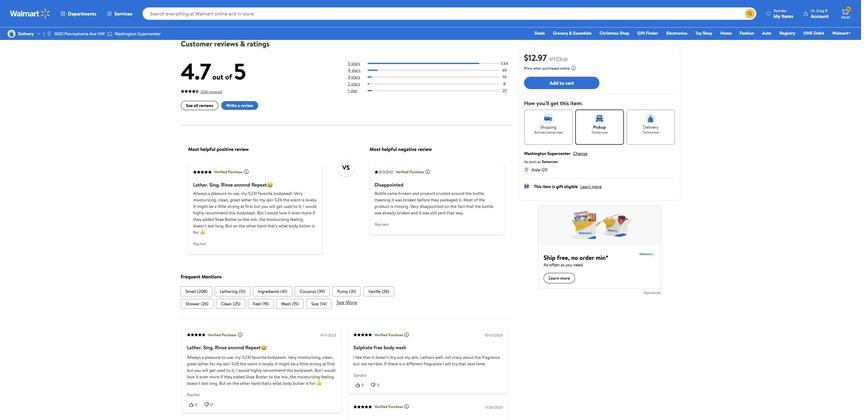Task type: locate. For each thing, give the bounding box(es) containing it.
most inside disappointed bottle came broken and product crusted around the bottle meaning it was broken before they packaged it. most of the product is missing. very disappointed on the fact that the bottle was already broken and it was still sent that way.
[[463, 197, 473, 203]]

4.7
[[181, 56, 211, 87]]

item:
[[570, 100, 583, 107]]

feeling inside allways a pleasure to use, my %231 favorite bodywash. very moisturizing, clean, great lather for my skin %26 the scent is lovely. it might be a little strong at first but you will get used to it, i would highly recommend this bodywash. but i would love it even more if they added shae butter to the mix, the moisturizing feeling doesn't last long. but on the other hand that's what body butter is for 👍
[[321, 374, 334, 381]]

1 horizontal spatial it
[[275, 361, 278, 368]]

delivery inside delivery tomorrow
[[643, 124, 659, 131]]

0 vertical spatial butter
[[299, 223, 311, 229]]

how you'll get this item:
[[524, 100, 583, 107]]

recommend inside allways a pleasure to use, my %231 favorite bodywash. very moisturizing, clean, great lather for my skin %26 the scent is lovely. it might be a little strong at first but you will get used to it, i would highly recommend this bodywash. but i would love it even more if they added shae butter to the mix, the moisturizing feeling doesn't last long. but on the other hand that's what body butter is for 👍
[[263, 368, 285, 374]]

size
[[311, 301, 319, 308]]

list item containing shower
[[181, 299, 214, 309]]

1 vertical spatial love
[[187, 374, 195, 381]]

progress bar for 49
[[368, 70, 500, 71]]

1 horizontal spatial will
[[269, 204, 275, 210]]

mentions
[[202, 274, 222, 280]]

2 horizontal spatial verified purchase information image
[[425, 170, 430, 174]]

about
[[463, 355, 474, 361]]

0 vertical spatial great
[[230, 197, 240, 203]]

1 horizontal spatial at
[[322, 361, 326, 368]]

& left ratings
[[240, 38, 245, 49]]

shop right the toy
[[703, 30, 712, 36]]

was up missing.
[[395, 197, 402, 203]]

list item right the (31)
[[363, 287, 394, 297]]

review right positive
[[235, 146, 249, 153]]

tomorrow for delivery
[[643, 130, 659, 135]]

was left "already"
[[375, 210, 381, 216]]

walmart+
[[832, 30, 851, 36]]

4 product group from the left
[[430, 0, 504, 28]]

2 horizontal spatial  image
[[107, 31, 112, 37]]

broken right came
[[398, 190, 411, 197]]

0 horizontal spatial recommend
[[205, 210, 228, 216]]

free
[[374, 345, 383, 352]]

product group containing 88
[[182, 0, 256, 28]]

fragrance up time
[[482, 355, 500, 361]]

 image right nw at the top left of the page
[[107, 31, 112, 37]]

way.
[[456, 210, 464, 216]]

broken down missing.
[[397, 210, 410, 216]]

supercenter inside washington supercenter change as soon as tomorrow
[[547, 151, 571, 157]]

1 horizontal spatial shae
[[246, 374, 255, 381]]

1 horizontal spatial lather
[[241, 197, 252, 203]]

list item containing pump
[[332, 287, 361, 297]]

0 vertical spatial %26
[[274, 197, 282, 203]]

list item down lathering
[[216, 299, 246, 309]]

list item containing ingredients
[[253, 287, 292, 297]]

1 progress bar from the top
[[368, 63, 500, 64]]

arrives
[[534, 130, 546, 135]]

of
[[225, 72, 232, 82], [474, 197, 478, 203]]

list item up see more
[[332, 287, 361, 297]]

this inside lather. sing. rinse annnnd repeat😆 allways a pleasure to use, my %231 favorite bodywash. very moisturizing, clean, great lather for my skin %26 the scent is lovely. it might be a little strong at first but you will get used to it, i would highly recommend this bodywash. but i would love it even more if they added shae butter to the mix, the moisturizing feeling doesn't last long. but on the other hand that's what body butter is for 👍
[[229, 210, 236, 216]]

2 2- from the left
[[298, 19, 301, 24]]

out up the reviews)
[[212, 72, 223, 82]]

5 stars
[[348, 60, 360, 67]]

0 horizontal spatial they
[[193, 217, 201, 223]]

list item up size
[[295, 287, 330, 297]]

(26) for shower (26)
[[201, 301, 209, 308]]

shae inside lather. sing. rinse annnnd repeat😆 allways a pleasure to use, my %231 favorite bodywash. very moisturizing, clean, great lather for my skin %26 the scent is lovely. it might be a little strong at first but you will get used to it, i would highly recommend this bodywash. but i would love it even more if they added shae butter to the mix, the moisturizing feeling doesn't last long. but on the other hand that's what body butter is for 👍
[[215, 217, 224, 223]]

verified purchase information image
[[238, 333, 243, 338], [404, 333, 409, 338]]

washington for washington supercenter
[[115, 31, 137, 37]]

1 vertical spatial pleasure
[[205, 355, 221, 361]]

2 horizontal spatial tomorrow
[[643, 130, 659, 135]]

doesn't inside i like that it doesn't dry out my skin. lathers well, not crazy about the fragrance but not terrible.  if there is a different fragrance i will try that next time
[[375, 355, 389, 361]]

and down "before"
[[411, 210, 418, 216]]

most for most helpful negative review
[[370, 146, 381, 153]]

1 vertical spatial use,
[[227, 355, 234, 361]]

2 2-day shipping from the left
[[298, 19, 321, 24]]

recommend
[[205, 210, 228, 216], [263, 368, 285, 374]]

(26) right "vanilla"
[[382, 289, 389, 295]]

long. inside lather. sing. rinse annnnd repeat😆 allways a pleasure to use, my %231 favorite bodywash. very moisturizing, clean, great lather for my skin %26 the scent is lovely. it might be a little strong at first but you will get used to it, i would highly recommend this bodywash. but i would love it even more if they added shae butter to the mix, the moisturizing feeling doesn't last long. but on the other hand that's what body butter is for 👍
[[215, 223, 224, 229]]

verified purchase information image
[[244, 170, 249, 174], [425, 170, 430, 174], [404, 405, 409, 410]]

not down "like" on the left bottom of the page
[[361, 361, 367, 368]]

1 horizontal spatial washington
[[524, 151, 546, 157]]

1 horizontal spatial verified purchase information image
[[404, 333, 409, 338]]

1 helpful from the left
[[200, 146, 215, 153]]

1 shop from the left
[[620, 30, 629, 36]]

verified purchase for 4/11/2023
[[208, 333, 236, 338]]

tomorrow
[[547, 130, 563, 135]]

3 product group from the left
[[347, 0, 421, 28]]

product down meaning
[[375, 204, 389, 210]]

list item up clean (25)
[[215, 287, 251, 297]]

list item containing clean
[[216, 299, 246, 309]]

0 vertical spatial not
[[445, 355, 451, 361]]

gift finder link
[[635, 30, 661, 37]]

review for most helpful positive review
[[235, 146, 249, 153]]

will inside lather. sing. rinse annnnd repeat😆 allways a pleasure to use, my %231 favorite bodywash. very moisturizing, clean, great lather for my skin %26 the scent is lovely. it might be a little strong at first but you will get used to it, i would highly recommend this bodywash. but i would love it even more if they added shae butter to the mix, the moisturizing feeling doesn't last long. but on the other hand that's what body butter is for 👍
[[269, 204, 275, 210]]

product group containing 86
[[430, 0, 504, 28]]

2 horizontal spatial shipping
[[358, 19, 372, 24]]

1 horizontal spatial verified purchase information image
[[404, 405, 409, 410]]

was left still
[[423, 210, 429, 216]]

when
[[533, 66, 542, 71]]

0 vertical spatial will
[[269, 204, 275, 210]]

feeling
[[290, 217, 303, 223], [321, 374, 334, 381]]

sing. inside lather. sing. rinse annnnd repeat😆 allways a pleasure to use, my %231 favorite bodywash. very moisturizing, clean, great lather for my skin %26 the scent is lovely. it might be a little strong at first but you will get used to it, i would highly recommend this bodywash. but i would love it even more if they added shae butter to the mix, the moisturizing feeling doesn't last long. but on the other hand that's what body butter is for 👍
[[209, 181, 220, 188]]

body inside lather. sing. rinse annnnd repeat😆 allways a pleasure to use, my %231 favorite bodywash. very moisturizing, clean, great lather for my skin %26 the scent is lovely. it might be a little strong at first but you will get used to it, i would highly recommend this bodywash. but i would love it even more if they added shae butter to the mix, the moisturizing feeling doesn't last long. but on the other hand that's what body butter is for 👍
[[289, 223, 298, 229]]

2-day shipping
[[183, 19, 206, 24], [298, 19, 321, 24], [349, 19, 372, 24]]

fragrance down lathers
[[424, 361, 442, 368]]

0 horizontal spatial great
[[187, 361, 197, 368]]

repeat😆 inside lather. sing. rinse annnnd repeat😆 allways a pleasure to use, my %231 favorite bodywash. very moisturizing, clean, great lather for my skin %26 the scent is lovely. it might be a little strong at first but you will get used to it, i would highly recommend this bodywash. but i would love it even more if they added shae butter to the mix, the moisturizing feeling doesn't last long. but on the other hand that's what body butter is for 👍
[[251, 181, 273, 188]]

for
[[253, 197, 259, 203], [193, 230, 199, 236], [210, 361, 215, 368], [309, 381, 315, 387]]

list item containing feel
[[248, 299, 274, 309]]

1
[[348, 88, 349, 94]]

out
[[212, 72, 223, 82], [397, 355, 404, 361]]

1 vertical spatial even
[[199, 374, 208, 381]]

skin
[[266, 197, 273, 203], [223, 361, 230, 368]]

see left more
[[337, 299, 345, 306]]

0 vertical spatial %231
[[248, 190, 257, 197]]

more inside allways a pleasure to use, my %231 favorite bodywash. very moisturizing, clean, great lather for my skin %26 the scent is lovely. it might be a little strong at first but you will get used to it, i would highly recommend this bodywash. but i would love it even more if they added shae butter to the mix, the moisturizing feeling doesn't last long. but on the other hand that's what body butter is for 👍
[[209, 374, 219, 381]]

size (14)
[[311, 301, 327, 308]]

0 vertical spatial moisturizing
[[266, 217, 289, 223]]

broken up missing.
[[403, 197, 416, 203]]

list item containing lathering
[[215, 287, 251, 297]]

more
[[592, 184, 602, 190], [302, 210, 312, 216], [209, 374, 219, 381]]

little inside allways a pleasure to use, my %231 favorite bodywash. very moisturizing, clean, great lather for my skin %26 the scent is lovely. it might be a little strong at first but you will get used to it, i would highly recommend this bodywash. but i would love it even more if they added shae butter to the mix, the moisturizing feeling doesn't last long. but on the other hand that's what body butter is for 👍
[[300, 361, 308, 368]]

1 vertical spatial long.
[[209, 381, 218, 387]]

0 horizontal spatial shipping
[[193, 19, 206, 24]]

1 vertical spatial broken
[[403, 197, 416, 203]]

stars right 2
[[351, 81, 360, 87]]

1 horizontal spatial love
[[279, 210, 287, 216]]

list item containing vanilla
[[363, 287, 394, 297]]

1 vertical spatial you
[[194, 368, 201, 374]]

 image down walmart 'image'
[[7, 30, 16, 38]]

(25)
[[233, 301, 241, 308]]

2 shop from the left
[[703, 30, 712, 36]]

hand
[[257, 223, 266, 229], [251, 381, 260, 387]]

1 vertical spatial will
[[445, 361, 451, 368]]

tomorrow down intent image for pickup
[[591, 130, 608, 135]]

 image right |
[[47, 31, 52, 36]]

list item down (41)
[[276, 299, 304, 309]]

(630 reviews)
[[201, 89, 222, 94]]

lather
[[241, 197, 252, 203], [198, 361, 209, 368]]

smell (208)
[[186, 289, 207, 295]]

pickup
[[266, 19, 277, 24], [431, 19, 442, 24], [593, 124, 606, 131]]

customer
[[181, 38, 212, 49]]

lather inside allways a pleasure to use, my %231 favorite bodywash. very moisturizing, clean, great lather for my skin %26 the scent is lovely. it might be a little strong at first but you will get used to it, i would highly recommend this bodywash. but i would love it even more if they added shae butter to the mix, the moisturizing feeling doesn't last long. but on the other hand that's what body butter is for 👍
[[198, 361, 209, 368]]

be inside lather. sing. rinse annnnd repeat😆 allways a pleasure to use, my %231 favorite bodywash. very moisturizing, clean, great lather for my skin %26 the scent is lovely. it might be a little strong at first but you will get used to it, i would highly recommend this bodywash. but i would love it even more if they added shae butter to the mix, the moisturizing feeling doesn't last long. but on the other hand that's what body butter is for 👍
[[209, 204, 214, 210]]

lather. for lather. sing. rinse annnnd repeat😆 allways a pleasure to use, my %231 favorite bodywash. very moisturizing, clean, great lather for my skin %26 the scent is lovely. it might be a little strong at first but you will get used to it, i would highly recommend this bodywash. but i would love it even more if they added shae butter to the mix, the moisturizing feeling doesn't last long. but on the other hand that's what body butter is for 👍
[[193, 181, 208, 188]]

2 vertical spatial get
[[209, 368, 216, 374]]

verified for 4/11/2023
[[208, 333, 221, 338]]

1 horizontal spatial tomorrow
[[591, 130, 608, 135]]

0 horizontal spatial if
[[220, 374, 223, 381]]

verified purchase information image for and
[[425, 170, 430, 174]]

it inside lather. sing. rinse annnnd repeat😆 allways a pleasure to use, my %231 favorite bodywash. very moisturizing, clean, great lather for my skin %26 the scent is lovely. it might be a little strong at first but you will get used to it, i would highly recommend this bodywash. but i would love it even more if they added shae butter to the mix, the moisturizing feeling doesn't last long. but on the other hand that's what body butter is for 👍
[[193, 204, 196, 210]]

washington up soon
[[524, 151, 546, 157]]

search icon image
[[748, 11, 753, 16]]

5 progress bar from the top
[[368, 90, 500, 91]]

bottle right around
[[473, 190, 484, 197]]

shae
[[215, 217, 224, 223], [246, 374, 255, 381]]

the inside i like that it doesn't dry out my skin. lathers well, not crazy about the fragrance but not terrible.  if there is a different fragrance i will try that next time
[[475, 355, 481, 361]]

at inside lather. sing. rinse annnnd repeat😆 allways a pleasure to use, my %231 favorite bodywash. very moisturizing, clean, great lather for my skin %26 the scent is lovely. it might be a little strong at first but you will get used to it, i would highly recommend this bodywash. but i would love it even more if they added shae butter to the mix, the moisturizing feeling doesn't last long. but on the other hand that's what body butter is for 👍
[[241, 204, 244, 210]]

favorite inside allways a pleasure to use, my %231 favorite bodywash. very moisturizing, clean, great lather for my skin %26 the scent is lovely. it might be a little strong at first but you will get used to it, i would highly recommend this bodywash. but i would love it even more if they added shae butter to the mix, the moisturizing feeling doesn't last long. but on the other hand that's what body butter is for 👍
[[252, 355, 266, 361]]

1 horizontal spatial (26)
[[382, 289, 389, 295]]

8
[[503, 81, 506, 87]]

1 horizontal spatial 5
[[348, 60, 350, 67]]

account
[[811, 13, 829, 19]]

stars for 5 stars
[[351, 60, 360, 67]]

this item is gift eligible learn more
[[534, 184, 602, 190]]

0 horizontal spatial used
[[217, 368, 225, 374]]

verified for 10/12/2023
[[375, 333, 387, 338]]

%231 inside lather. sing. rinse annnnd repeat😆 allways a pleasure to use, my %231 favorite bodywash. very moisturizing, clean, great lather for my skin %26 the scent is lovely. it might be a little strong at first but you will get used to it, i would highly recommend this bodywash. but i would love it even more if they added shae butter to the mix, the moisturizing feeling doesn't last long. but on the other hand that's what body butter is for 👍
[[248, 190, 257, 197]]

1 vertical spatial it
[[275, 361, 278, 368]]

1 horizontal spatial more
[[302, 210, 312, 216]]

day for product group containing 88
[[187, 19, 192, 24]]

$11.53/qt
[[550, 56, 568, 63]]

to
[[560, 80, 564, 86], [228, 190, 232, 197], [293, 204, 297, 210], [238, 217, 242, 223], [222, 355, 226, 361], [226, 368, 230, 374], [269, 374, 273, 381]]

(26) inside see more 'list'
[[201, 301, 209, 308]]

shop for toy shop
[[703, 30, 712, 36]]

2 vertical spatial on
[[227, 381, 232, 387]]

2 horizontal spatial more
[[592, 184, 602, 190]]

lathers
[[420, 355, 434, 361]]

they inside disappointed bottle came broken and product crusted around the bottle meaning it was broken before they packaged it. most of the product is missing. very disappointed on the fact that the bottle was already broken and it was still sent that way.
[[431, 197, 439, 203]]

1 horizontal spatial skin
[[266, 197, 273, 203]]

bodywash.
[[274, 190, 293, 197], [237, 210, 256, 216], [267, 355, 287, 361], [294, 368, 314, 374]]

clean, inside allways a pleasure to use, my %231 favorite bodywash. very moisturizing, clean, great lather for my skin %26 the scent is lovely. it might be a little strong at first but you will get used to it, i would highly recommend this bodywash. but i would love it even more if they added shae butter to the mix, the moisturizing feeling doesn't last long. but on the other hand that's what body butter is for 👍
[[323, 355, 333, 361]]

1600 pennsylvania ave nw
[[54, 31, 105, 37]]

shop for christmas shop
[[620, 30, 629, 36]]

0 vertical spatial annnnd
[[234, 181, 250, 188]]

stars up "4 stars"
[[351, 60, 360, 67]]

0 horizontal spatial tomorrow
[[542, 159, 558, 165]]

first
[[245, 204, 253, 210], [327, 361, 335, 368]]

2 horizontal spatial day
[[352, 19, 357, 24]]

list item containing size
[[306, 299, 332, 309]]

1 vertical spatial what
[[273, 381, 282, 387]]

is
[[552, 184, 555, 190], [302, 197, 304, 203], [391, 204, 393, 210], [312, 223, 315, 229], [258, 361, 261, 368], [399, 361, 402, 368], [306, 381, 309, 387]]

added inside allways a pleasure to use, my %231 favorite bodywash. very moisturizing, clean, great lather for my skin %26 the scent is lovely. it might be a little strong at first but you will get used to it, i would highly recommend this bodywash. but i would love it even more if they added shae butter to the mix, the moisturizing feeling doesn't last long. but on the other hand that's what body butter is for 👍
[[233, 374, 245, 381]]

day
[[187, 19, 192, 24], [301, 19, 306, 24], [352, 19, 357, 24]]

more
[[346, 299, 357, 306]]

list item down the smell (208) at the bottom left
[[181, 299, 214, 309]]

feeling inside lather. sing. rinse annnnd repeat😆 allways a pleasure to use, my %231 favorite bodywash. very moisturizing, clean, great lather for my skin %26 the scent is lovely. it might be a little strong at first but you will get used to it, i would highly recommend this bodywash. but i would love it even more if they added shae butter to the mix, the moisturizing feeling doesn't last long. but on the other hand that's what body butter is for 👍
[[290, 217, 303, 223]]

list item up shower (26)
[[181, 287, 212, 297]]

use,
[[233, 190, 240, 197], [227, 355, 234, 361]]

gift finder
[[637, 30, 658, 36]]

that's inside allways a pleasure to use, my %231 favorite bodywash. very moisturizing, clean, great lather for my skin %26 the scent is lovely. it might be a little strong at first but you will get used to it, i would highly recommend this bodywash. but i would love it even more if they added shae butter to the mix, the moisturizing feeling doesn't last long. but on the other hand that's what body butter is for 👍
[[261, 381, 271, 387]]

change button
[[573, 151, 588, 157]]

1 day from the left
[[187, 19, 192, 24]]

mix, inside allways a pleasure to use, my %231 favorite bodywash. very moisturizing, clean, great lather for my skin %26 the scent is lovely. it might be a little strong at first but you will get used to it, i would highly recommend this bodywash. but i would love it even more if they added shae butter to the mix, the moisturizing feeling doesn't last long. but on the other hand that's what body butter is for 👍
[[281, 374, 289, 381]]

verified purchase information image for annnnd
[[238, 333, 243, 338]]

2 shipping from the left
[[307, 19, 321, 24]]

product group containing 59
[[347, 0, 421, 28]]

and up "before"
[[413, 190, 419, 197]]

0 vertical spatial lather
[[241, 197, 252, 203]]

bottle right fact
[[482, 204, 493, 210]]

doesn't inside lather. sing. rinse annnnd repeat😆 allways a pleasure to use, my %231 favorite bodywash. very moisturizing, clean, great lather for my skin %26 the scent is lovely. it might be a little strong at first but you will get used to it, i would highly recommend this bodywash. but i would love it even more if they added shae butter to the mix, the moisturizing feeling doesn't last long. but on the other hand that's what body butter is for 👍
[[193, 223, 207, 229]]

see left "all"
[[186, 103, 193, 109]]

0 horizontal spatial be
[[209, 204, 214, 210]]

0 horizontal spatial more
[[209, 374, 219, 381]]

repeat😆 for lather. sing. rinse annnnd repeat😆
[[245, 345, 267, 352]]

0 horizontal spatial verified purchase information image
[[244, 170, 249, 174]]

0 vertical spatial you
[[261, 204, 268, 210]]

product group
[[182, 0, 256, 28], [265, 0, 339, 28], [347, 0, 421, 28], [430, 0, 504, 28]]

2 vertical spatial this
[[286, 368, 293, 374]]

1 horizontal spatial mix,
[[281, 374, 289, 381]]

list item down the ingredients
[[248, 299, 274, 309]]

scent
[[290, 197, 301, 203], [247, 361, 257, 368]]

list item containing coconut
[[295, 287, 330, 297]]

1 horizontal spatial shipping
[[307, 19, 321, 24]]

be inside allways a pleasure to use, my %231 favorite bodywash. very moisturizing, clean, great lather for my skin %26 the scent is lovely. it might be a little strong at first but you will get used to it, i would highly recommend this bodywash. but i would love it even more if they added shae butter to the mix, the moisturizing feeling doesn't last long. but on the other hand that's what body butter is for 👍
[[291, 361, 295, 368]]

rinse for lather. sing. rinse annnnd repeat😆 allways a pleasure to use, my %231 favorite bodywash. very moisturizing, clean, great lather for my skin %26 the scent is lovely. it might be a little strong at first but you will get used to it, i would highly recommend this bodywash. but i would love it even more if they added shae butter to the mix, the moisturizing feeling doesn't last long. but on the other hand that's what body butter is for 👍
[[221, 181, 233, 188]]

list
[[181, 287, 511, 297]]

rachel
[[193, 241, 206, 247], [187, 392, 200, 399]]

0 horizontal spatial lovely.
[[262, 361, 274, 368]]

0 horizontal spatial out
[[212, 72, 223, 82]]

washington supercenter
[[115, 31, 161, 37]]

review for most helpful negative review
[[418, 146, 432, 153]]

0 vertical spatial body
[[289, 223, 298, 229]]

1 vertical spatial be
[[291, 361, 295, 368]]

pickup for 2443
[[266, 19, 277, 24]]

1 horizontal spatial but
[[254, 204, 260, 210]]

2-
[[183, 19, 187, 24], [298, 19, 301, 24], [349, 19, 352, 24]]

0 vertical spatial at
[[241, 204, 244, 210]]

strong inside lather. sing. rinse annnnd repeat😆 allways a pleasure to use, my %231 favorite bodywash. very moisturizing, clean, great lather for my skin %26 the scent is lovely. it might be a little strong at first but you will get used to it, i would highly recommend this bodywash. but i would love it even more if they added shae butter to the mix, the moisturizing feeling doesn't last long. but on the other hand that's what body butter is for 👍
[[227, 204, 240, 210]]

favorite inside lather. sing. rinse annnnd repeat😆 allways a pleasure to use, my %231 favorite bodywash. very moisturizing, clean, great lather for my skin %26 the scent is lovely. it might be a little strong at first but you will get used to it, i would highly recommend this bodywash. but i would love it even more if they added shae butter to the mix, the moisturizing feeling doesn't last long. but on the other hand that's what body butter is for 👍
[[258, 190, 273, 197]]

delivery down intent image for delivery
[[643, 124, 659, 131]]

annnnd inside lather. sing. rinse annnnd repeat😆 allways a pleasure to use, my %231 favorite bodywash. very moisturizing, clean, great lather for my skin %26 the scent is lovely. it might be a little strong at first but you will get used to it, i would highly recommend this bodywash. but i would love it even more if they added shae butter to the mix, the moisturizing feeling doesn't last long. but on the other hand that's what body butter is for 👍
[[234, 181, 250, 188]]

tomorrow for pickup
[[591, 130, 608, 135]]

stars for 4 stars
[[352, 67, 361, 73]]

product up "before"
[[420, 190, 435, 197]]

shower (26)
[[186, 301, 209, 308]]

lather. for lather. sing. rinse annnnd repeat😆
[[187, 345, 202, 352]]

2
[[348, 81, 350, 87]]

2 progress bar from the top
[[368, 70, 500, 71]]

3 2- from the left
[[349, 19, 352, 24]]

my inside i like that it doesn't dry out my skin. lathers well, not crazy about the fragrance but not terrible.  if there is a different fragrance i will try that next time
[[405, 355, 410, 361]]

rinse inside lather. sing. rinse annnnd repeat😆 allways a pleasure to use, my %231 favorite bodywash. very moisturizing, clean, great lather for my skin %26 the scent is lovely. it might be a little strong at first but you will get used to it, i would highly recommend this bodywash. but i would love it even more if they added shae butter to the mix, the moisturizing feeling doesn't last long. but on the other hand that's what body butter is for 👍
[[221, 181, 233, 188]]

1 verified purchase information image from the left
[[238, 333, 243, 338]]

1 vertical spatial it,
[[231, 368, 235, 374]]

sandra
[[354, 373, 366, 379]]

tomorrow up g11
[[542, 159, 558, 165]]

get inside allways a pleasure to use, my %231 favorite bodywash. very moisturizing, clean, great lather for my skin %26 the scent is lovely. it might be a little strong at first but you will get used to it, i would highly recommend this bodywash. but i would love it even more if they added shae butter to the mix, the moisturizing feeling doesn't last long. but on the other hand that's what body butter is for 👍
[[209, 368, 216, 374]]

(26) inside list
[[382, 289, 389, 295]]

0 vertical spatial supercenter
[[138, 31, 161, 37]]

of up the write
[[225, 72, 232, 82]]

1 vertical spatial rinse
[[215, 345, 227, 352]]

3 day from the left
[[352, 19, 357, 24]]

body
[[289, 223, 298, 229], [384, 345, 394, 352], [283, 381, 292, 387]]

0 vertical spatial clean,
[[218, 197, 229, 203]]

see all reviews link
[[181, 101, 219, 110]]

allways inside allways a pleasure to use, my %231 favorite bodywash. very moisturizing, clean, great lather for my skin %26 the scent is lovely. it might be a little strong at first but you will get used to it, i would highly recommend this bodywash. but i would love it even more if they added shae butter to the mix, the moisturizing feeling doesn't last long. but on the other hand that's what body butter is for 👍
[[187, 355, 201, 361]]

it inside lather. sing. rinse annnnd repeat😆 allways a pleasure to use, my %231 favorite bodywash. very moisturizing, clean, great lather for my skin %26 the scent is lovely. it might be a little strong at first but you will get used to it, i would highly recommend this bodywash. but i would love it even more if they added shae butter to the mix, the moisturizing feeling doesn't last long. but on the other hand that's what body butter is for 👍
[[288, 210, 291, 216]]

0 vertical spatial on
[[445, 204, 449, 210]]

hi, greg r account
[[811, 8, 829, 19]]

stars for 3 stars
[[351, 74, 360, 80]]

verified purchase information image for wash
[[404, 333, 409, 338]]

moisturizing, inside lather. sing. rinse annnnd repeat😆 allways a pleasure to use, my %231 favorite bodywash. very moisturizing, clean, great lather for my skin %26 the scent is lovely. it might be a little strong at first but you will get used to it, i would highly recommend this bodywash. but i would love it even more if they added shae butter to the mix, the moisturizing feeling doesn't last long. but on the other hand that's what body butter is for 👍
[[193, 197, 217, 203]]

but inside i like that it doesn't dry out my skin. lathers well, not crazy about the fragrance but not terrible.  if there is a different fragrance i will try that next time
[[354, 361, 360, 368]]

verified
[[214, 170, 227, 175], [396, 170, 409, 175], [208, 333, 221, 338], [375, 333, 387, 338], [375, 405, 387, 410]]

reviews right customer
[[214, 38, 238, 49]]

shop right christmas
[[620, 30, 629, 36]]

intent image for pickup image
[[595, 114, 605, 124]]

butter inside lather. sing. rinse annnnd repeat😆 allways a pleasure to use, my %231 favorite bodywash. very moisturizing, clean, great lather for my skin %26 the scent is lovely. it might be a little strong at first but you will get used to it, i would highly recommend this bodywash. but i would love it even more if they added shae butter to the mix, the moisturizing feeling doesn't last long. but on the other hand that's what body butter is for 👍
[[225, 217, 237, 223]]

1 vertical spatial they
[[193, 217, 201, 223]]

first inside allways a pleasure to use, my %231 favorite bodywash. very moisturizing, clean, great lather for my skin %26 the scent is lovely. it might be a little strong at first but you will get used to it, i would highly recommend this bodywash. but i would love it even more if they added shae butter to the mix, the moisturizing feeling doesn't last long. but on the other hand that's what body butter is for 👍
[[327, 361, 335, 368]]

1 product group from the left
[[182, 0, 256, 28]]

1 2- from the left
[[183, 19, 187, 24]]

1 horizontal spatial moisturizing
[[297, 374, 320, 381]]

review right negative
[[418, 146, 432, 153]]

1 2-day shipping from the left
[[183, 19, 206, 24]]

not right well,
[[445, 355, 451, 361]]

shower
[[186, 301, 200, 308]]

star
[[350, 88, 358, 94]]

write a review
[[226, 103, 253, 109]]

if inside lather. sing. rinse annnnd repeat😆 allways a pleasure to use, my %231 favorite bodywash. very moisturizing, clean, great lather for my skin %26 the scent is lovely. it might be a little strong at first but you will get used to it, i would highly recommend this bodywash. but i would love it even more if they added shae butter to the mix, the moisturizing feeling doesn't last long. but on the other hand that's what body butter is for 👍
[[313, 210, 315, 216]]

shipping arrives tomorrow
[[534, 124, 563, 135]]

of right it. on the top of the page
[[474, 197, 478, 203]]

christmas shop link
[[597, 30, 632, 37]]

home link
[[718, 30, 735, 37]]

0 horizontal spatial (26)
[[201, 301, 209, 308]]

toy
[[695, 30, 702, 36]]

washington
[[115, 31, 137, 37], [524, 151, 546, 157]]

1 vertical spatial butter
[[256, 374, 268, 381]]

debit
[[814, 30, 824, 36]]

list item up (19)
[[253, 287, 292, 297]]

2 verified purchase information image from the left
[[404, 333, 409, 338]]

purchase for 11/26/2023
[[388, 405, 403, 410]]

stars right 4
[[352, 67, 361, 73]]

very inside disappointed bottle came broken and product crusted around the bottle meaning it was broken before they packaged it. most of the product is missing. very disappointed on the fact that the bottle was already broken and it was still sent that way.
[[410, 204, 419, 210]]

add
[[550, 80, 558, 86]]

it inside allways a pleasure to use, my %231 favorite bodywash. very moisturizing, clean, great lather for my skin %26 the scent is lovely. it might be a little strong at first but you will get used to it, i would highly recommend this bodywash. but i would love it even more if they added shae butter to the mix, the moisturizing feeling doesn't last long. but on the other hand that's what body butter is for 👍
[[275, 361, 278, 368]]

0 vertical spatial other
[[246, 223, 256, 229]]

verified purchase information image for repeat😆
[[244, 170, 249, 174]]

progress bar
[[368, 63, 500, 64], [368, 70, 500, 71], [368, 77, 500, 78], [368, 83, 500, 85], [368, 90, 500, 91]]

0 vertical spatial rinse
[[221, 181, 233, 188]]

1 horizontal spatial not
[[445, 355, 451, 361]]

1 horizontal spatial on
[[233, 223, 238, 229]]

gift
[[556, 184, 563, 190]]

1 vertical spatial more
[[302, 210, 312, 216]]

1 vertical spatial allways
[[187, 355, 201, 361]]

1 vertical spatial %26
[[231, 361, 239, 368]]

deals link
[[532, 30, 548, 37]]

intent image for delivery image
[[646, 114, 656, 124]]

2 product group from the left
[[265, 0, 339, 28]]

see inside 'list'
[[337, 299, 345, 306]]

annnnd for lather. sing. rinse annnnd repeat😆 allways a pleasure to use, my %231 favorite bodywash. very moisturizing, clean, great lather for my skin %26 the scent is lovely. it might be a little strong at first but you will get used to it, i would highly recommend this bodywash. but i would love it even more if they added shae butter to the mix, the moisturizing feeling doesn't last long. but on the other hand that's what body butter is for 👍
[[234, 181, 250, 188]]

it,
[[299, 204, 302, 210], [231, 368, 235, 374]]

1 horizontal spatial if
[[313, 210, 315, 216]]

👍
[[200, 230, 205, 236], [316, 381, 322, 387]]

time
[[476, 361, 485, 368]]

helpful left negative
[[382, 146, 397, 153]]

more inside lather. sing. rinse annnnd repeat😆 allways a pleasure to use, my %231 favorite bodywash. very moisturizing, clean, great lather for my skin %26 the scent is lovely. it might be a little strong at first but you will get used to it, i would highly recommend this bodywash. but i would love it even more if they added shae butter to the mix, the moisturizing feeling doesn't last long. but on the other hand that's what body butter is for 👍
[[302, 210, 312, 216]]

list item down (39)
[[306, 299, 332, 309]]

2 helpful from the left
[[382, 146, 397, 153]]

that right sent
[[447, 210, 455, 216]]

2 vertical spatial but
[[187, 368, 193, 374]]

& right grocery
[[569, 30, 572, 36]]

verified purchase information image up wash
[[404, 333, 409, 338]]

1 star
[[348, 88, 358, 94]]

washington down services
[[115, 31, 137, 37]]

sing. for lather. sing. rinse annnnd repeat😆
[[203, 345, 214, 352]]

dry
[[390, 355, 396, 361]]

pickup for 86
[[431, 19, 442, 24]]

pleasure inside lather. sing. rinse annnnd repeat😆 allways a pleasure to use, my %231 favorite bodywash. very moisturizing, clean, great lather for my skin %26 the scent is lovely. it might be a little strong at first but you will get used to it, i would highly recommend this bodywash. but i would love it even more if they added shae butter to the mix, the moisturizing feeling doesn't last long. but on the other hand that's what body butter is for 👍
[[211, 190, 227, 197]]

highly inside allways a pleasure to use, my %231 favorite bodywash. very moisturizing, clean, great lather for my skin %26 the scent is lovely. it might be a little strong at first but you will get used to it, i would highly recommend this bodywash. but i would love it even more if they added shae butter to the mix, the moisturizing feeling doesn't last long. but on the other hand that's what body butter is for 👍
[[251, 368, 262, 374]]

1 horizontal spatial might
[[279, 361, 290, 368]]

1 vertical spatial other
[[240, 381, 250, 387]]

2 horizontal spatial 2-
[[349, 19, 352, 24]]

1 vertical spatial supercenter
[[547, 151, 571, 157]]

moisturizing inside allways a pleasure to use, my %231 favorite bodywash. very moisturizing, clean, great lather for my skin %26 the scent is lovely. it might be a little strong at first but you will get used to it, i would highly recommend this bodywash. but i would love it even more if they added shae butter to the mix, the moisturizing feeling doesn't last long. but on the other hand that's what body butter is for 👍
[[297, 374, 320, 381]]

very inside lather. sing. rinse annnnd repeat😆 allways a pleasure to use, my %231 favorite bodywash. very moisturizing, clean, great lather for my skin %26 the scent is lovely. it might be a little strong at first but you will get used to it, i would highly recommend this bodywash. but i would love it even more if they added shae butter to the mix, the moisturizing feeling doesn't last long. but on the other hand that's what body butter is for 👍
[[294, 190, 303, 197]]

day for product group containing 59
[[352, 19, 357, 24]]

helpful left positive
[[200, 146, 215, 153]]

it, inside allways a pleasure to use, my %231 favorite bodywash. very moisturizing, clean, great lather for my skin %26 the scent is lovely. it might be a little strong at first but you will get used to it, i would highly recommend this bodywash. but i would love it even more if they added shae butter to the mix, the moisturizing feeling doesn't last long. but on the other hand that's what body butter is for 👍
[[231, 368, 235, 374]]

0 vertical spatial &
[[569, 30, 572, 36]]

4 progress bar from the top
[[368, 83, 500, 85]]

0 vertical spatial allways
[[193, 190, 207, 197]]

list item
[[181, 287, 212, 297], [215, 287, 251, 297], [253, 287, 292, 297], [295, 287, 330, 297], [332, 287, 361, 297], [363, 287, 394, 297], [181, 299, 214, 309], [216, 299, 246, 309], [248, 299, 274, 309], [276, 299, 304, 309], [306, 299, 332, 309]]

1 horizontal spatial of
[[474, 197, 478, 203]]

0 vertical spatial pleasure
[[211, 190, 227, 197]]

1 horizontal spatial even
[[292, 210, 301, 216]]

that right "like" on the left bottom of the page
[[363, 355, 371, 361]]

walmart image
[[10, 9, 50, 19]]

departments
[[68, 10, 96, 17]]

(26) right shower
[[201, 301, 209, 308]]

gifting made easy image
[[524, 184, 529, 189]]

0 vertical spatial used
[[284, 204, 292, 210]]

missing.
[[394, 204, 409, 210]]

they inside lather. sing. rinse annnnd repeat😆 allways a pleasure to use, my %231 favorite bodywash. very moisturizing, clean, great lather for my skin %26 the scent is lovely. it might be a little strong at first but you will get used to it, i would highly recommend this bodywash. but i would love it even more if they added shae butter to the mix, the moisturizing feeling doesn't last long. but on the other hand that's what body butter is for 👍
[[193, 217, 201, 223]]

(39)
[[317, 289, 325, 295]]

tomorrow down intent image for delivery
[[643, 130, 659, 135]]

that's inside lather. sing. rinse annnnd repeat😆 allways a pleasure to use, my %231 favorite bodywash. very moisturizing, clean, great lather for my skin %26 the scent is lovely. it might be a little strong at first but you will get used to it, i would highly recommend this bodywash. but i would love it even more if they added shae butter to the mix, the moisturizing feeling doesn't last long. but on the other hand that's what body butter is for 👍
[[267, 223, 278, 229]]

tomorrow
[[591, 130, 608, 135], [643, 130, 659, 135], [542, 159, 558, 165]]

clean
[[221, 301, 232, 308]]

%231
[[248, 190, 257, 197], [242, 355, 251, 361]]

sulphate
[[354, 345, 372, 352]]

reviews right "all"
[[199, 103, 213, 109]]

1 vertical spatial at
[[322, 361, 326, 368]]

out right 'dry'
[[397, 355, 404, 361]]

0 vertical spatial it
[[193, 204, 196, 210]]

lovely.
[[305, 197, 317, 203], [262, 361, 274, 368]]

it inside i like that it doesn't dry out my skin. lathers well, not crazy about the fragrance but not terrible.  if there is a different fragrance i will try that next time
[[372, 355, 374, 361]]

👍 inside allways a pleasure to use, my %231 favorite bodywash. very moisturizing, clean, great lather for my skin %26 the scent is lovely. it might be a little strong at first but you will get used to it, i would highly recommend this bodywash. but i would love it even more if they added shae butter to the mix, the moisturizing feeling doesn't last long. but on the other hand that's what body butter is for 👍
[[316, 381, 322, 387]]

added inside lather. sing. rinse annnnd repeat😆 allways a pleasure to use, my %231 favorite bodywash. very moisturizing, clean, great lather for my skin %26 the scent is lovely. it might be a little strong at first but you will get used to it, i would highly recommend this bodywash. but i would love it even more if they added shae butter to the mix, the moisturizing feeling doesn't last long. but on the other hand that's what body butter is for 👍
[[202, 217, 214, 223]]

3 progress bar from the top
[[368, 77, 500, 78]]

0 vertical spatial but
[[254, 204, 260, 210]]

review inside "link"
[[241, 103, 253, 109]]

verified purchase information image up the lather. sing. rinse annnnd repeat😆
[[238, 333, 243, 338]]

stars right 3
[[351, 74, 360, 80]]

1 vertical spatial first
[[327, 361, 335, 368]]

see for see more
[[337, 299, 345, 306]]

review right the write
[[241, 103, 253, 109]]

1 horizontal spatial supercenter
[[547, 151, 571, 157]]

 image
[[7, 30, 16, 38], [107, 31, 112, 37], [47, 31, 52, 36]]

progress bar for 534
[[368, 63, 500, 64]]



Task type: vqa. For each thing, say whether or not it's contained in the screenshot.


Task type: describe. For each thing, give the bounding box(es) containing it.
of inside disappointed bottle came broken and product crusted around the bottle meaning it was broken before they packaged it. most of the product is missing. very disappointed on the fact that the bottle was already broken and it was still sent that way.
[[474, 197, 478, 203]]

pleasure inside allways a pleasure to use, my %231 favorite bodywash. very moisturizing, clean, great lather for my skin %26 the scent is lovely. it might be a little strong at first but you will get used to it, i would highly recommend this bodywash. but i would love it even more if they added shae butter to the mix, the moisturizing feeling doesn't last long. but on the other hand that's what body butter is for 👍
[[205, 355, 221, 361]]

great inside lather. sing. rinse annnnd repeat😆 allways a pleasure to use, my %231 favorite bodywash. very moisturizing, clean, great lather for my skin %26 the scent is lovely. it might be a little strong at first but you will get used to it, i would highly recommend this bodywash. but i would love it even more if they added shae butter to the mix, the moisturizing feeling doesn't last long. but on the other hand that's what body butter is for 👍
[[230, 197, 240, 203]]

0 horizontal spatial &
[[240, 38, 245, 49]]

still
[[430, 210, 437, 216]]

great inside allways a pleasure to use, my %231 favorite bodywash. very moisturizing, clean, great lather for my skin %26 the scent is lovely. it might be a little strong at first but you will get used to it, i would highly recommend this bodywash. but i would love it even more if they added shae butter to the mix, the moisturizing feeling doesn't last long. but on the other hand that's what body butter is for 👍
[[187, 361, 197, 368]]

(41)
[[280, 289, 287, 295]]

Walmart Site-Wide search field
[[142, 7, 756, 20]]

bottle
[[375, 190, 386, 197]]

get inside lather. sing. rinse annnnd repeat😆 allways a pleasure to use, my %231 favorite bodywash. very moisturizing, clean, great lather for my skin %26 the scent is lovely. it might be a little strong at first but you will get used to it, i would highly recommend this bodywash. but i would love it even more if they added shae butter to the mix, the moisturizing feeling doesn't last long. but on the other hand that's what body butter is for 👍
[[276, 204, 283, 210]]

write
[[226, 103, 237, 109]]

even inside allways a pleasure to use, my %231 favorite bodywash. very moisturizing, clean, great lather for my skin %26 the scent is lovely. it might be a little strong at first but you will get used to it, i would highly recommend this bodywash. but i would love it even more if they added shae butter to the mix, the moisturizing feeling doesn't last long. but on the other hand that's what body butter is for 👍
[[199, 374, 208, 381]]

4
[[348, 67, 351, 73]]

progress bar for 19
[[368, 77, 500, 78]]

sulphate free body wash
[[354, 345, 406, 352]]

4/11/2023
[[320, 333, 336, 339]]

verified purchase for 10/12/2023
[[375, 333, 403, 338]]

purchase for 4/11/2023
[[222, 333, 236, 338]]

customer reviews & ratings
[[181, 38, 270, 49]]

registry
[[780, 30, 795, 36]]

around
[[451, 190, 465, 197]]

hand inside allways a pleasure to use, my %231 favorite bodywash. very moisturizing, clean, great lather for my skin %26 the scent is lovely. it might be a little strong at first but you will get used to it, i would highly recommend this bodywash. but i would love it even more if they added shae butter to the mix, the moisturizing feeling doesn't last long. but on the other hand that's what body butter is for 👍
[[251, 381, 260, 387]]

purchase for 10/12/2023
[[388, 333, 403, 338]]

see more
[[337, 299, 357, 306]]

write a review link
[[221, 101, 258, 110]]

christmas
[[600, 30, 619, 36]]

use, inside allways a pleasure to use, my %231 favorite bodywash. very moisturizing, clean, great lather for my skin %26 the scent is lovely. it might be a little strong at first but you will get used to it, i would highly recommend this bodywash. but i would love it even more if they added shae butter to the mix, the moisturizing feeling doesn't last long. but on the other hand that's what body butter is for 👍
[[227, 355, 234, 361]]

3 2-day shipping from the left
[[349, 19, 372, 24]]

skin inside allways a pleasure to use, my %231 favorite bodywash. very moisturizing, clean, great lather for my skin %26 the scent is lovely. it might be a little strong at first but you will get used to it, i would highly recommend this bodywash. but i would love it even more if they added shae butter to the mix, the moisturizing feeling doesn't last long. but on the other hand that's what body butter is for 👍
[[223, 361, 230, 368]]

before
[[417, 197, 430, 203]]

that right fact
[[466, 204, 474, 210]]

sent
[[438, 210, 446, 216]]

it, inside lather. sing. rinse annnnd repeat😆 allways a pleasure to use, my %231 favorite bodywash. very moisturizing, clean, great lather for my skin %26 the scent is lovely. it might be a little strong at first but you will get used to it, i would highly recommend this bodywash. but i would love it even more if they added shae butter to the mix, the moisturizing feeling doesn't last long. but on the other hand that's what body butter is for 👍
[[299, 204, 302, 210]]

3
[[348, 74, 350, 80]]

essentials
[[573, 30, 592, 36]]

list containing smell
[[181, 287, 511, 297]]

clean, inside lather. sing. rinse annnnd repeat😆 allways a pleasure to use, my %231 favorite bodywash. very moisturizing, clean, great lather for my skin %26 the scent is lovely. it might be a little strong at first but you will get used to it, i would highly recommend this bodywash. but i would love it even more if they added shae butter to the mix, the moisturizing feeling doesn't last long. but on the other hand that's what body butter is for 👍
[[218, 197, 229, 203]]

eligible
[[564, 184, 578, 190]]

intent image for shipping image
[[544, 114, 553, 124]]

even inside lather. sing. rinse annnnd repeat😆 allways a pleasure to use, my %231 favorite bodywash. very moisturizing, clean, great lather for my skin %26 the scent is lovely. it might be a little strong at first but you will get used to it, i would highly recommend this bodywash. but i would love it even more if they added shae butter to the mix, the moisturizing feeling doesn't last long. but on the other hand that's what body butter is for 👍
[[292, 210, 301, 216]]

👍 inside lather. sing. rinse annnnd repeat😆 allways a pleasure to use, my %231 favorite bodywash. very moisturizing, clean, great lather for my skin %26 the scent is lovely. it might be a little strong at first but you will get used to it, i would highly recommend this bodywash. but i would love it even more if they added shae butter to the mix, the moisturizing feeling doesn't last long. but on the other hand that's what body butter is for 👍
[[200, 230, 205, 236]]

item
[[543, 184, 551, 190]]

most for most helpful positive review
[[188, 146, 199, 153]]

1 vertical spatial bottle
[[482, 204, 493, 210]]

allways inside lather. sing. rinse annnnd repeat😆 allways a pleasure to use, my %231 favorite bodywash. very moisturizing, clean, great lather for my skin %26 the scent is lovely. it might be a little strong at first but you will get used to it, i would highly recommend this bodywash. but i would love it even more if they added shae butter to the mix, the moisturizing feeling doesn't last long. but on the other hand that's what body butter is for 👍
[[193, 190, 207, 197]]

on inside disappointed bottle came broken and product crusted around the bottle meaning it was broken before they packaged it. most of the product is missing. very disappointed on the fact that the bottle was already broken and it was still sent that way.
[[445, 204, 449, 210]]

4 stars
[[348, 67, 361, 73]]

love inside lather. sing. rinse annnnd repeat😆 allways a pleasure to use, my %231 favorite bodywash. very moisturizing, clean, great lather for my skin %26 the scent is lovely. it might be a little strong at first but you will get used to it, i would highly recommend this bodywash. but i would love it even more if they added shae butter to the mix, the moisturizing feeling doesn't last long. but on the other hand that's what body butter is for 👍
[[279, 210, 287, 216]]

%231 inside allways a pleasure to use, my %231 favorite bodywash. very moisturizing, clean, great lather for my skin %26 the scent is lovely. it might be a little strong at first but you will get used to it, i would highly recommend this bodywash. but i would love it even more if they added shae butter to the mix, the moisturizing feeling doesn't last long. but on the other hand that's what body butter is for 👍
[[242, 355, 251, 361]]

next
[[467, 361, 475, 368]]

Search search field
[[142, 7, 756, 20]]

ingredients (41)
[[258, 289, 287, 295]]

rinse for lather. sing. rinse annnnd repeat😆
[[215, 345, 227, 352]]

disappointed bottle came broken and product crusted around the bottle meaning it was broken before they packaged it. most of the product is missing. very disappointed on the fact that the bottle was already broken and it was still sent that way.
[[375, 181, 493, 216]]

repeat😆 for lather. sing. rinse annnnd repeat😆 allways a pleasure to use, my %231 favorite bodywash. very moisturizing, clean, great lather for my skin %26 the scent is lovely. it might be a little strong at first but you will get used to it, i would highly recommend this bodywash. but i would love it even more if they added shae butter to the mix, the moisturizing feeling doesn't last long. but on the other hand that's what body butter is for 👍
[[251, 181, 273, 188]]

verified for 11/26/2023
[[375, 405, 387, 410]]

2 day from the left
[[301, 19, 306, 24]]

skin inside lather. sing. rinse annnnd repeat😆 allways a pleasure to use, my %231 favorite bodywash. very moisturizing, clean, great lather for my skin %26 the scent is lovely. it might be a little strong at first but you will get used to it, i would highly recommend this bodywash. but i would love it even more if they added shae butter to the mix, the moisturizing feeling doesn't last long. but on the other hand that's what body butter is for 👍
[[266, 197, 273, 203]]

2 horizontal spatial was
[[423, 210, 429, 216]]

supercenter for washington supercenter change as soon as tomorrow
[[547, 151, 571, 157]]

as
[[538, 159, 541, 165]]

frequent
[[181, 274, 200, 280]]

is inside disappointed bottle came broken and product crusted around the bottle meaning it was broken before they packaged it. most of the product is missing. very disappointed on the fact that the bottle was already broken and it was still sent that way.
[[391, 204, 393, 210]]

annnnd for lather. sing. rinse annnnd repeat😆
[[228, 345, 244, 352]]

0 vertical spatial fragrance
[[482, 355, 500, 361]]

0 horizontal spatial was
[[375, 210, 381, 216]]

2443
[[284, 9, 293, 14]]

feel (19)
[[253, 301, 269, 308]]

3 shipping from the left
[[358, 19, 372, 24]]

finder
[[646, 30, 658, 36]]

 image for washington supercenter
[[107, 31, 112, 37]]

ave
[[89, 31, 97, 37]]

delivery down '86'
[[446, 19, 459, 24]]

2 horizontal spatial get
[[551, 100, 559, 107]]

use, inside lather. sing. rinse annnnd repeat😆 allways a pleasure to use, my %231 favorite bodywash. very moisturizing, clean, great lather for my skin %26 the scent is lovely. it might be a little strong at first but you will get used to it, i would highly recommend this bodywash. but i would love it even more if they added shae butter to the mix, the moisturizing feeling doesn't last long. but on the other hand that's what body butter is for 👍
[[233, 190, 240, 197]]

you inside lather. sing. rinse annnnd repeat😆 allways a pleasure to use, my %231 favorite bodywash. very moisturizing, clean, great lather for my skin %26 the scent is lovely. it might be a little strong at first but you will get used to it, i would highly recommend this bodywash. but i would love it even more if they added shae butter to the mix, the moisturizing feeling doesn't last long. but on the other hand that's what body butter is for 👍
[[261, 204, 268, 210]]

0 horizontal spatial 5
[[234, 56, 246, 87]]

1 vertical spatial not
[[361, 361, 367, 368]]

ingredients
[[258, 289, 279, 295]]

scent inside lather. sing. rinse annnnd repeat😆 allways a pleasure to use, my %231 favorite bodywash. very moisturizing, clean, great lather for my skin %26 the scent is lovely. it might be a little strong at first but you will get used to it, i would highly recommend this bodywash. but i would love it even more if they added shae butter to the mix, the moisturizing feeling doesn't last long. but on the other hand that's what body butter is for 👍
[[290, 197, 301, 203]]

(15)
[[292, 301, 299, 308]]

lather. sing. rinse annnnd repeat😆 allways a pleasure to use, my %231 favorite bodywash. very moisturizing, clean, great lather for my skin %26 the scent is lovely. it might be a little strong at first but you will get used to it, i would highly recommend this bodywash. but i would love it even more if they added shae butter to the mix, the moisturizing feeling doesn't last long. but on the other hand that's what body butter is for 👍
[[193, 181, 317, 236]]

it.
[[459, 197, 462, 203]]

2 horizontal spatial this
[[560, 100, 569, 107]]

on inside allways a pleasure to use, my %231 favorite bodywash. very moisturizing, clean, great lather for my skin %26 the scent is lovely. it might be a little strong at first but you will get used to it, i would highly recommend this bodywash. but i would love it even more if they added shae butter to the mix, the moisturizing feeling doesn't last long. but on the other hand that's what body butter is for 👍
[[227, 381, 232, 387]]

butter inside lather. sing. rinse annnnd repeat😆 allways a pleasure to use, my %231 favorite bodywash. very moisturizing, clean, great lather for my skin %26 the scent is lovely. it might be a little strong at first but you will get used to it, i would highly recommend this bodywash. but i would love it even more if they added shae butter to the mix, the moisturizing feeling doesn't last long. but on the other hand that's what body butter is for 👍
[[299, 223, 311, 229]]

body inside allways a pleasure to use, my %231 favorite bodywash. very moisturizing, clean, great lather for my skin %26 the scent is lovely. it might be a little strong at first but you will get used to it, i would highly recommend this bodywash. but i would love it even more if they added shae butter to the mix, the moisturizing feeling doesn't last long. but on the other hand that's what body butter is for 👍
[[283, 381, 292, 387]]

88
[[202, 9, 206, 14]]

christmas shop
[[600, 30, 629, 36]]

0 vertical spatial bottle
[[473, 190, 484, 197]]

 image for 1600 pennsylvania ave nw
[[47, 31, 52, 36]]

49
[[502, 67, 507, 73]]

0 vertical spatial and
[[413, 190, 419, 197]]

progress bar for 8
[[368, 83, 500, 85]]

they inside allways a pleasure to use, my %231 favorite bodywash. very moisturizing, clean, great lather for my skin %26 the scent is lovely. it might be a little strong at first but you will get used to it, i would highly recommend this bodywash. but i would love it even more if they added shae butter to the mix, the moisturizing feeling doesn't last long. but on the other hand that's what body butter is for 👍
[[224, 374, 232, 381]]

hand inside lather. sing. rinse annnnd repeat😆 allways a pleasure to use, my %231 favorite bodywash. very moisturizing, clean, great lather for my skin %26 the scent is lovely. it might be a little strong at first but you will get used to it, i would highly recommend this bodywash. but i would love it even more if they added shae butter to the mix, the moisturizing feeling doesn't last long. but on the other hand that's what body butter is for 👍
[[257, 223, 266, 229]]

progress bar for 20
[[368, 90, 500, 91]]

doesn't inside allways a pleasure to use, my %231 favorite bodywash. very moisturizing, clean, great lather for my skin %26 the scent is lovely. it might be a little strong at first but you will get used to it, i would highly recommend this bodywash. but i would love it even more if they added shae butter to the mix, the moisturizing feeling doesn't last long. but on the other hand that's what body butter is for 👍
[[187, 381, 201, 387]]

learn
[[580, 184, 591, 190]]

you inside allways a pleasure to use, my %231 favorite bodywash. very moisturizing, clean, great lather for my skin %26 the scent is lovely. it might be a little strong at first but you will get used to it, i would highly recommend this bodywash. but i would love it even more if they added shae butter to the mix, the moisturizing feeling doesn't last long. but on the other hand that's what body butter is for 👍
[[194, 368, 201, 374]]

first inside lather. sing. rinse annnnd repeat😆 allways a pleasure to use, my %231 favorite bodywash. very moisturizing, clean, great lather for my skin %26 the scent is lovely. it might be a little strong at first but you will get used to it, i would highly recommend this bodywash. but i would love it even more if they added shae butter to the mix, the moisturizing feeling doesn't last long. but on the other hand that's what body butter is for 👍
[[245, 204, 253, 210]]

0 horizontal spatial product
[[375, 204, 389, 210]]

1 horizontal spatial reviews
[[214, 38, 238, 49]]

list item containing wash
[[276, 299, 304, 309]]

reorder
[[774, 8, 787, 13]]

lovely. inside lather. sing. rinse annnnd repeat😆 allways a pleasure to use, my %231 favorite bodywash. very moisturizing, clean, great lather for my skin %26 the scent is lovely. it might be a little strong at first but you will get used to it, i would highly recommend this bodywash. but i would love it even more if they added shae butter to the mix, the moisturizing feeling doesn't last long. but on the other hand that's what body butter is for 👍
[[305, 197, 317, 203]]

skin.
[[411, 355, 419, 361]]

last inside allways a pleasure to use, my %231 favorite bodywash. very moisturizing, clean, great lather for my skin %26 the scent is lovely. it might be a little strong at first but you will get used to it, i would highly recommend this bodywash. but i would love it even more if they added shae butter to the mix, the moisturizing feeling doesn't last long. but on the other hand that's what body butter is for 👍
[[202, 381, 208, 387]]

used inside allways a pleasure to use, my %231 favorite bodywash. very moisturizing, clean, great lather for my skin %26 the scent is lovely. it might be a little strong at first but you will get used to it, i would highly recommend this bodywash. but i would love it even more if they added shae butter to the mix, the moisturizing feeling doesn't last long. but on the other hand that's what body butter is for 👍
[[217, 368, 225, 374]]

stars for 2 stars
[[351, 81, 360, 87]]

terrible.
[[368, 361, 383, 368]]

1 shipping from the left
[[193, 19, 206, 24]]

1 vertical spatial rachel
[[187, 392, 200, 399]]

electronics link
[[664, 30, 690, 37]]

very inside allways a pleasure to use, my %231 favorite bodywash. very moisturizing, clean, great lather for my skin %26 the scent is lovely. it might be a little strong at first but you will get used to it, i would highly recommend this bodywash. but i would love it even more if they added shae butter to the mix, the moisturizing feeling doesn't last long. but on the other hand that's what body butter is for 👍
[[288, 355, 297, 361]]

(26) for vanilla (26)
[[382, 289, 389, 295]]

might inside allways a pleasure to use, my %231 favorite bodywash. very moisturizing, clean, great lather for my skin %26 the scent is lovely. it might be a little strong at first but you will get used to it, i would highly recommend this bodywash. but i would love it even more if they added shae butter to the mix, the moisturizing feeling doesn't last long. but on the other hand that's what body butter is for 👍
[[279, 361, 290, 368]]

moisturizing, inside allways a pleasure to use, my %231 favorite bodywash. very moisturizing, clean, great lather for my skin %26 the scent is lovely. it might be a little strong at first but you will get used to it, i would highly recommend this bodywash. but i would love it even more if they added shae butter to the mix, the moisturizing feeling doesn't last long. but on the other hand that's what body butter is for 👍
[[298, 355, 321, 361]]

there
[[388, 361, 398, 368]]

lathering
[[220, 289, 238, 295]]

g11
[[542, 167, 548, 173]]

if inside allways a pleasure to use, my %231 favorite bodywash. very moisturizing, clean, great lather for my skin %26 the scent is lovely. it might be a little strong at first but you will get used to it, i would highly recommend this bodywash. but i would love it even more if they added shae butter to the mix, the moisturizing feeling doesn't last long. but on the other hand that's what body butter is for 👍
[[220, 374, 223, 381]]

might inside lather. sing. rinse annnnd repeat😆 allways a pleasure to use, my %231 favorite bodywash. very moisturizing, clean, great lather for my skin %26 the scent is lovely. it might be a little strong at first but you will get used to it, i would highly recommend this bodywash. but i would love it even more if they added shae butter to the mix, the moisturizing feeling doesn't last long. but on the other hand that's what body butter is for 👍
[[197, 204, 208, 210]]

washington supercenter change as soon as tomorrow
[[524, 151, 588, 165]]

lather inside lather. sing. rinse annnnd repeat😆 allways a pleasure to use, my %231 favorite bodywash. very moisturizing, clean, great lather for my skin %26 the scent is lovely. it might be a little strong at first but you will get used to it, i would highly recommend this bodywash. but i would love it even more if they added shae butter to the mix, the moisturizing feeling doesn't last long. but on the other hand that's what body butter is for 👍
[[241, 197, 252, 203]]

helpful for positive
[[200, 146, 215, 153]]

see for see all reviews
[[186, 103, 193, 109]]

if
[[384, 361, 387, 368]]

will inside allways a pleasure to use, my %231 favorite bodywash. very moisturizing, clean, great lather for my skin %26 the scent is lovely. it might be a little strong at first but you will get used to it, i would highly recommend this bodywash. but i would love it even more if they added shae butter to the mix, the moisturizing feeling doesn't last long. but on the other hand that's what body butter is for 👍
[[202, 368, 208, 374]]

lather. sing. rinse annnnd repeat😆
[[187, 345, 267, 352]]

delivery left |
[[18, 31, 34, 37]]

but inside lather. sing. rinse annnnd repeat😆 allways a pleasure to use, my %231 favorite bodywash. very moisturizing, clean, great lather for my skin %26 the scent is lovely. it might be a little strong at first but you will get used to it, i would highly recommend this bodywash. but i would love it even more if they added shae butter to the mix, the moisturizing feeling doesn't last long. but on the other hand that's what body butter is for 👍
[[254, 204, 260, 210]]

1 vertical spatial fragrance
[[424, 361, 442, 368]]

1 horizontal spatial was
[[395, 197, 402, 203]]

to inside button
[[560, 80, 564, 86]]

registry link
[[777, 30, 798, 37]]

cart
[[565, 80, 574, 86]]

helpful for negative
[[382, 146, 397, 153]]

love inside allways a pleasure to use, my %231 favorite bodywash. very moisturizing, clean, great lather for my skin %26 the scent is lovely. it might be a little strong at first but you will get used to it, i would highly recommend this bodywash. but i would love it even more if they added shae butter to the mix, the moisturizing feeling doesn't last long. but on the other hand that's what body butter is for 👍
[[187, 374, 195, 381]]

washington for washington supercenter change as soon as tomorrow
[[524, 151, 546, 157]]

vs
[[342, 164, 350, 172]]

what inside lather. sing. rinse annnnd repeat😆 allways a pleasure to use, my %231 favorite bodywash. very moisturizing, clean, great lather for my skin %26 the scent is lovely. it might be a little strong at first but you will get used to it, i would highly recommend this bodywash. but i would love it even more if they added shae butter to the mix, the moisturizing feeling doesn't last long. but on the other hand that's what body butter is for 👍
[[279, 223, 288, 229]]

(630
[[201, 89, 208, 94]]

try
[[452, 361, 457, 368]]

vanilla
[[368, 289, 381, 295]]

0 vertical spatial rachel
[[193, 241, 206, 247]]

butter inside allways a pleasure to use, my %231 favorite bodywash. very moisturizing, clean, great lather for my skin %26 the scent is lovely. it might be a little strong at first but you will get used to it, i would highly recommend this bodywash. but i would love it even more if they added shae butter to the mix, the moisturizing feeling doesn't last long. but on the other hand that's what body butter is for 👍
[[293, 381, 305, 387]]

0 vertical spatial broken
[[398, 190, 411, 197]]

fashion link
[[737, 30, 757, 37]]

1600
[[54, 31, 63, 37]]

highly inside lather. sing. rinse annnnd repeat😆 allways a pleasure to use, my %231 favorite bodywash. very moisturizing, clean, great lather for my skin %26 the scent is lovely. it might be a little strong at first but you will get used to it, i would highly recommend this bodywash. but i would love it even more if they added shae butter to the mix, the moisturizing feeling doesn't last long. but on the other hand that's what body butter is for 👍
[[193, 210, 204, 216]]

see more button
[[337, 299, 357, 306]]

delivery down 2443
[[280, 19, 294, 24]]

0 horizontal spatial reviews
[[199, 103, 213, 109]]

$12.97
[[524, 52, 547, 64]]

mix, inside lather. sing. rinse annnnd repeat😆 allways a pleasure to use, my %231 favorite bodywash. very moisturizing, clean, great lather for my skin %26 the scent is lovely. it might be a little strong at first but you will get used to it, i would highly recommend this bodywash. but i would love it even more if they added shae butter to the mix, the moisturizing feeling doesn't last long. but on the other hand that's what body butter is for 👍
[[250, 217, 258, 223]]

strong inside allways a pleasure to use, my %231 favorite bodywash. very moisturizing, clean, great lather for my skin %26 the scent is lovely. it might be a little strong at first but you will get used to it, i would highly recommend this bodywash. but i would love it even more if they added shae butter to the mix, the moisturizing feeling doesn't last long. but on the other hand that's what body butter is for 👍
[[309, 361, 321, 368]]

most helpful negative review
[[370, 146, 432, 153]]

1 vertical spatial body
[[384, 345, 394, 352]]

what inside allways a pleasure to use, my %231 favorite bodywash. very moisturizing, clean, great lather for my skin %26 the scent is lovely. it might be a little strong at first but you will get used to it, i would highly recommend this bodywash. but i would love it even more if they added shae butter to the mix, the moisturizing feeling doesn't last long. but on the other hand that's what body butter is for 👍
[[273, 381, 282, 387]]

already
[[382, 210, 396, 216]]

tomorrow inside washington supercenter change as soon as tomorrow
[[542, 159, 558, 165]]

(31)
[[349, 289, 356, 295]]

is inside i like that it doesn't dry out my skin. lathers well, not crazy about the fragrance but not terrible.  if there is a different fragrance i will try that next time
[[399, 361, 402, 368]]

disappointed
[[420, 204, 444, 210]]

see more list
[[181, 299, 511, 309]]

nw
[[98, 31, 105, 37]]

recommend inside lather. sing. rinse annnnd repeat😆 allways a pleasure to use, my %231 favorite bodywash. very moisturizing, clean, great lather for my skin %26 the scent is lovely. it might be a little strong at first but you will get used to it, i would highly recommend this bodywash. but i would love it even more if they added shae butter to the mix, the moisturizing feeling doesn't last long. but on the other hand that's what body butter is for 👍
[[205, 210, 228, 216]]

legal information image
[[571, 66, 576, 71]]

grocery & essentials link
[[550, 30, 594, 37]]

a inside "link"
[[238, 103, 240, 109]]

one
[[803, 30, 813, 36]]

out inside 4.7 out of 5
[[212, 72, 223, 82]]

disappointed
[[375, 181, 403, 188]]

other inside allways a pleasure to use, my %231 favorite bodywash. very moisturizing, clean, great lather for my skin %26 the scent is lovely. it might be a little strong at first but you will get used to it, i would highly recommend this bodywash. but i would love it even more if they added shae butter to the mix, the moisturizing feeling doesn't last long. but on the other hand that's what body butter is for 👍
[[240, 381, 250, 387]]

product group containing 2443
[[265, 0, 339, 28]]

used inside lather. sing. rinse annnnd repeat😆 allways a pleasure to use, my %231 favorite bodywash. very moisturizing, clean, great lather for my skin %26 the scent is lovely. it might be a little strong at first but you will get used to it, i would highly recommend this bodywash. but i would love it even more if they added shae butter to the mix, the moisturizing feeling doesn't last long. but on the other hand that's what body butter is for 👍
[[284, 204, 292, 210]]

crazy
[[452, 355, 462, 361]]

0 vertical spatial product
[[420, 190, 435, 197]]

little inside lather. sing. rinse annnnd repeat😆 allways a pleasure to use, my %231 favorite bodywash. very moisturizing, clean, great lather for my skin %26 the scent is lovely. it might be a little strong at first but you will get used to it, i would highly recommend this bodywash. but i would love it even more if they added shae butter to the mix, the moisturizing feeling doesn't last long. but on the other hand that's what body butter is for 👍
[[218, 204, 226, 210]]

534
[[501, 60, 508, 67]]

butter inside allways a pleasure to use, my %231 favorite bodywash. very moisturizing, clean, great lather for my skin %26 the scent is lovely. it might be a little strong at first but you will get used to it, i would highly recommend this bodywash. but i would love it even more if they added shae butter to the mix, the moisturizing feeling doesn't last long. but on the other hand that's what body butter is for 👍
[[256, 374, 268, 381]]

%26 inside allways a pleasure to use, my %231 favorite bodywash. very moisturizing, clean, great lather for my skin %26 the scent is lovely. it might be a little strong at first but you will get used to it, i would highly recommend this bodywash. but i would love it even more if they added shae butter to the mix, the moisturizing feeling doesn't last long. but on the other hand that's what body butter is for 👍
[[231, 361, 239, 368]]

2 vertical spatial broken
[[397, 210, 410, 216]]

it inside allways a pleasure to use, my %231 favorite bodywash. very moisturizing, clean, great lather for my skin %26 the scent is lovely. it might be a little strong at first but you will get used to it, i would highly recommend this bodywash. but i would love it even more if they added shae butter to the mix, the moisturizing feeling doesn't last long. but on the other hand that's what body butter is for 👍
[[196, 374, 198, 381]]

supercenter for washington supercenter
[[138, 31, 161, 37]]

how
[[524, 100, 535, 107]]

pickup tomorrow
[[591, 124, 608, 135]]

1 horizontal spatial &
[[569, 30, 572, 36]]

but inside allways a pleasure to use, my %231 favorite bodywash. very moisturizing, clean, great lather for my skin %26 the scent is lovely. it might be a little strong at first but you will get used to it, i would highly recommend this bodywash. but i would love it even more if they added shae butter to the mix, the moisturizing feeling doesn't last long. but on the other hand that's what body butter is for 👍
[[187, 368, 193, 374]]

of inside 4.7 out of 5
[[225, 72, 232, 82]]

hi,
[[811, 8, 815, 13]]

verified purchase for 11/26/2023
[[375, 405, 403, 410]]

greg
[[816, 8, 824, 13]]

auto
[[762, 30, 772, 36]]

1 vertical spatial and
[[411, 210, 418, 216]]

reviews)
[[209, 89, 222, 94]]

(14)
[[320, 301, 327, 308]]

%26 inside lather. sing. rinse annnnd repeat😆 allways a pleasure to use, my %231 favorite bodywash. very moisturizing, clean, great lather for my skin %26 the scent is lovely. it might be a little strong at first but you will get used to it, i would highly recommend this bodywash. but i would love it even more if they added shae butter to the mix, the moisturizing feeling doesn't last long. but on the other hand that's what body butter is for 👍
[[274, 197, 282, 203]]

shae inside allways a pleasure to use, my %231 favorite bodywash. very moisturizing, clean, great lather for my skin %26 the scent is lovely. it might be a little strong at first but you will get used to it, i would highly recommend this bodywash. but i would love it even more if they added shae butter to the mix, the moisturizing feeling doesn't last long. but on the other hand that's what body butter is for 👍
[[246, 374, 255, 381]]

19
[[503, 74, 506, 80]]

sing. for lather. sing. rinse annnnd repeat😆 allways a pleasure to use, my %231 favorite bodywash. very moisturizing, clean, great lather for my skin %26 the scent is lovely. it might be a little strong at first but you will get used to it, i would highly recommend this bodywash. but i would love it even more if they added shae butter to the mix, the moisturizing feeling doesn't last long. but on the other hand that's what body butter is for 👍
[[209, 181, 220, 188]]

at inside allways a pleasure to use, my %231 favorite bodywash. very moisturizing, clean, great lather for my skin %26 the scent is lovely. it might be a little strong at first but you will get used to it, i would highly recommend this bodywash. but i would love it even more if they added shae butter to the mix, the moisturizing feeling doesn't last long. but on the other hand that's what body butter is for 👍
[[322, 361, 326, 368]]

 image for delivery
[[7, 30, 16, 38]]

price when purchased online
[[524, 66, 570, 71]]

that right try
[[458, 361, 466, 368]]

pump
[[337, 289, 348, 295]]

scent inside allways a pleasure to use, my %231 favorite bodywash. very moisturizing, clean, great lather for my skin %26 the scent is lovely. it might be a little strong at first but you will get used to it, i would highly recommend this bodywash. but i would love it even more if they added shae butter to the mix, the moisturizing feeling doesn't last long. but on the other hand that's what body butter is for 👍
[[247, 361, 257, 368]]

pump (31)
[[337, 289, 356, 295]]

on inside lather. sing. rinse annnnd repeat😆 allways a pleasure to use, my %231 favorite bodywash. very moisturizing, clean, great lather for my skin %26 the scent is lovely. it might be a little strong at first but you will get used to it, i would highly recommend this bodywash. but i would love it even more if they added shae butter to the mix, the moisturizing feeling doesn't last long. but on the other hand that's what body butter is for 👍
[[233, 223, 238, 229]]

list item containing smell
[[181, 287, 212, 297]]

pennsylvania
[[65, 31, 88, 37]]

will inside i like that it doesn't dry out my skin. lathers well, not crazy about the fragrance but not terrible.  if there is a different fragrance i will try that next time
[[445, 361, 451, 368]]



